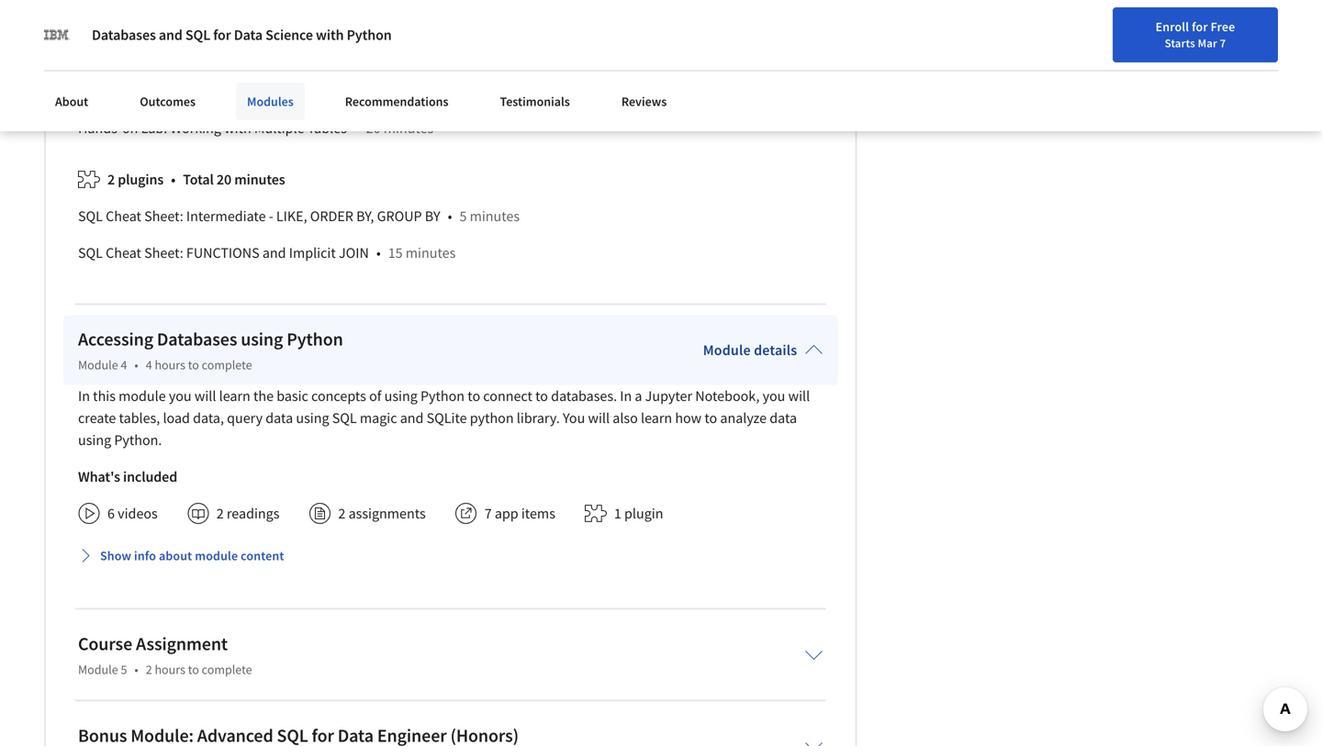 Task type: vqa. For each thing, say whether or not it's contained in the screenshot.
middle End
no



Task type: describe. For each thing, give the bounding box(es) containing it.
sql cheat sheet: intermediate - like, order by, group by • 5 minutes
[[78, 207, 520, 225]]

by,
[[356, 207, 374, 225]]

modules
[[247, 93, 294, 110]]

app
[[495, 505, 519, 523]]

2 assignments
[[338, 505, 426, 523]]

concepts
[[311, 387, 366, 405]]

recommendations
[[345, 93, 449, 110]]

2 you from the left
[[763, 387, 786, 405]]

hands-on lab: working with multiple tables • 20 minutes
[[78, 119, 434, 137]]

6 videos
[[107, 505, 158, 523]]

queries
[[199, 82, 245, 100]]

python
[[470, 409, 514, 427]]

query
[[227, 409, 263, 427]]

also
[[613, 409, 638, 427]]

enroll
[[1156, 18, 1190, 35]]

using down basic
[[296, 409, 329, 427]]

implicit
[[289, 244, 336, 262]]

free for enroll for free starts mar 7
[[1211, 18, 1236, 35]]

with inside hide info about module content region
[[224, 119, 251, 137]]

find
[[1059, 21, 1083, 38]]

2 for 2 readings
[[217, 505, 224, 523]]

cheat for sql cheat sheet: intermediate - like, order by, group by • 5 minutes
[[106, 207, 141, 225]]

databases inside accessing databases using python module 4 • 4 hours to complete
[[157, 328, 237, 351]]

join
[[339, 244, 369, 262]]

analyze
[[721, 409, 767, 427]]

to up python
[[468, 387, 481, 405]]

nested
[[274, 82, 317, 100]]

hours inside the course assignment module 5 • 2 hours to complete
[[155, 662, 185, 678]]

1 vertical spatial learn
[[641, 409, 673, 427]]

join
[[1241, 23, 1266, 40]]

career
[[1139, 21, 1174, 38]]

python inside accessing databases using python module 4 • 4 hours to complete
[[287, 328, 343, 351]]

show info about module content
[[100, 548, 284, 564]]

2 for 2 assignments
[[338, 505, 346, 523]]

starts
[[1165, 36, 1196, 51]]

connect
[[483, 387, 533, 405]]

outcomes link
[[129, 83, 207, 120]]

science
[[266, 26, 313, 44]]

sub-
[[170, 82, 199, 100]]

course assignment module 5 • 2 hours to complete
[[78, 633, 252, 678]]

ibm image
[[44, 22, 70, 48]]

2 plugins
[[107, 170, 164, 189]]

log
[[1193, 21, 1212, 38]]

1 you from the left
[[169, 387, 192, 405]]

by
[[425, 207, 441, 225]]

like,
[[276, 207, 307, 225]]

selects
[[320, 82, 364, 100]]

testimonials
[[500, 93, 570, 110]]

working
[[170, 119, 221, 137]]

module details
[[703, 341, 798, 359]]

minutes right "15"
[[406, 244, 456, 262]]

python inside the in this module you will learn the basic concepts of using python to connect to databases. in a jupyter notebook, you will create tables, load data, query data using sql magic and sqlite python library. you will also learn how to analyze data using python.
[[421, 387, 465, 405]]

• right "tables"
[[354, 119, 359, 137]]

to inside the course assignment module 5 • 2 hours to complete
[[188, 662, 199, 678]]

content
[[241, 548, 284, 564]]

accessing databases using python module 4 • 4 hours to complete
[[78, 328, 343, 373]]

free for join for free
[[1288, 23, 1312, 40]]

readings
[[227, 505, 280, 523]]

0 horizontal spatial will
[[195, 387, 216, 405]]

• right selects on the top
[[371, 82, 375, 100]]

0 horizontal spatial 20
[[217, 170, 232, 189]]

to inside accessing databases using python module 4 • 4 hours to complete
[[188, 357, 199, 373]]

order
[[310, 207, 354, 225]]

hands-on lab: sub-queries and nested selects • 20 minutes
[[78, 82, 450, 100]]

assignment
[[136, 633, 228, 656]]

module inside dropdown button
[[195, 548, 238, 564]]

minutes up -
[[234, 170, 285, 189]]

enroll for free starts mar 7
[[1156, 18, 1236, 51]]

1 horizontal spatial in
[[620, 387, 632, 405]]

log in link
[[1184, 18, 1235, 40]]

create
[[78, 409, 116, 427]]

multiple
[[254, 119, 305, 137]]

tables
[[307, 119, 347, 137]]

using right of
[[385, 387, 418, 405]]

hands- for hands-on lab: sub-queries and nested selects
[[78, 82, 122, 100]]

find your new career link
[[1050, 18, 1184, 41]]

7 app items
[[485, 505, 556, 523]]

info
[[134, 548, 156, 564]]

coursera image
[[22, 15, 139, 44]]

and down -
[[263, 244, 286, 262]]

2 for 2 plugins
[[107, 170, 115, 189]]

on for working
[[122, 119, 138, 137]]

7 inside enroll for free starts mar 7
[[1220, 36, 1227, 51]]

your
[[1086, 21, 1110, 38]]

in this module you will learn the basic concepts of using python to connect to databases. in a jupyter notebook, you will create tables, load data, query data using sql magic and sqlite python library. you will also learn how to analyze data using python.
[[78, 387, 810, 449]]

hands- for hands-on lab: working with multiple tables
[[78, 119, 122, 137]]

about
[[55, 93, 88, 110]]

0 horizontal spatial 7
[[485, 505, 492, 523]]

details
[[754, 341, 798, 359]]

reviews link
[[611, 83, 678, 120]]

show info about module content button
[[71, 539, 292, 573]]

2 inside the course assignment module 5 • 2 hours to complete
[[146, 662, 152, 678]]

data
[[234, 26, 263, 44]]

15
[[388, 244, 403, 262]]

data,
[[193, 409, 224, 427]]

accessing
[[78, 328, 153, 351]]

assignments
[[349, 505, 426, 523]]

0 vertical spatial 20
[[383, 82, 397, 100]]

how
[[675, 409, 702, 427]]

for for enroll
[[1192, 18, 1209, 35]]

what's
[[78, 468, 120, 486]]

databases.
[[551, 387, 617, 405]]

functions
[[186, 244, 260, 262]]

1 horizontal spatial with
[[316, 26, 344, 44]]

a
[[635, 387, 643, 405]]

testimonials link
[[489, 83, 581, 120]]

• total 20 minutes
[[171, 170, 285, 189]]

show
[[100, 548, 131, 564]]

what's included
[[78, 468, 177, 486]]

-
[[269, 207, 273, 225]]

this
[[93, 387, 116, 405]]

2 data from the left
[[770, 409, 797, 427]]

lab: for working
[[141, 119, 167, 137]]

group
[[377, 207, 422, 225]]

hide info about module content region
[[78, 0, 823, 279]]

cheat for sql cheat sheet: functions and implicit join • 15 minutes
[[106, 244, 141, 262]]

1 vertical spatial 20
[[366, 119, 381, 137]]

load
[[163, 409, 190, 427]]



Task type: locate. For each thing, give the bounding box(es) containing it.
module down course on the bottom
[[78, 662, 118, 678]]

free inside enroll for free starts mar 7
[[1211, 18, 1236, 35]]

1 hands- from the top
[[78, 82, 122, 100]]

data down basic
[[266, 409, 293, 427]]

1 horizontal spatial free
[[1288, 23, 1312, 40]]

5 right by
[[460, 207, 467, 225]]

for left data
[[213, 26, 231, 44]]

1 horizontal spatial module
[[195, 548, 238, 564]]

python up basic
[[287, 328, 343, 351]]

of
[[369, 387, 382, 405]]

• right by
[[448, 207, 452, 225]]

module down accessing at the top left of the page
[[78, 357, 118, 373]]

on up '2 plugins'
[[122, 119, 138, 137]]

1 vertical spatial sheet:
[[144, 244, 183, 262]]

20 right total
[[217, 170, 232, 189]]

1 vertical spatial python
[[287, 328, 343, 351]]

• down assignment
[[135, 662, 138, 678]]

videos
[[118, 505, 158, 523]]

2 left plugins
[[107, 170, 115, 189]]

2 horizontal spatial in
[[1215, 21, 1225, 38]]

• left "15"
[[376, 244, 381, 262]]

minutes
[[400, 82, 450, 100], [384, 119, 434, 137], [234, 170, 285, 189], [470, 207, 520, 225], [406, 244, 456, 262]]

0 horizontal spatial data
[[266, 409, 293, 427]]

0 vertical spatial cheat
[[106, 207, 141, 225]]

• down accessing at the top left of the page
[[135, 357, 138, 373]]

free up mar
[[1211, 18, 1236, 35]]

• inside accessing databases using python module 4 • 4 hours to complete
[[135, 357, 138, 373]]

minutes down recommendations
[[384, 119, 434, 137]]

0 horizontal spatial 5
[[121, 662, 127, 678]]

to up library.
[[536, 387, 548, 405]]

python up sqlite
[[421, 387, 465, 405]]

20 right selects on the top
[[383, 82, 397, 100]]

1 vertical spatial 7
[[485, 505, 492, 523]]

you up load
[[169, 387, 192, 405]]

1 horizontal spatial python
[[347, 26, 392, 44]]

2 inside hide info about module content region
[[107, 170, 115, 189]]

1 horizontal spatial 20
[[366, 119, 381, 137]]

join for free link
[[1236, 14, 1317, 49]]

1 horizontal spatial databases
[[157, 328, 237, 351]]

1 horizontal spatial will
[[588, 409, 610, 427]]

tables,
[[119, 409, 160, 427]]

will
[[195, 387, 216, 405], [789, 387, 810, 405], [588, 409, 610, 427]]

2 on from the top
[[122, 119, 138, 137]]

using up the
[[241, 328, 283, 351]]

you
[[563, 409, 585, 427]]

0 vertical spatial hands-
[[78, 82, 122, 100]]

1
[[614, 505, 622, 523]]

1 data from the left
[[266, 409, 293, 427]]

0 horizontal spatial module
[[119, 387, 166, 405]]

1 vertical spatial hours
[[155, 662, 185, 678]]

to down assignment
[[188, 662, 199, 678]]

to right how
[[705, 409, 718, 427]]

items
[[522, 505, 556, 523]]

1 horizontal spatial 4
[[146, 357, 152, 373]]

data
[[266, 409, 293, 427], [770, 409, 797, 427]]

module inside the in this module you will learn the basic concepts of using python to connect to databases. in a jupyter notebook, you will create tables, load data, query data using sql magic and sqlite python library. you will also learn how to analyze data using python.
[[119, 387, 166, 405]]

1 plugin
[[614, 505, 664, 523]]

1 complete from the top
[[202, 357, 252, 373]]

7 left app at the bottom
[[485, 505, 492, 523]]

data right analyze
[[770, 409, 797, 427]]

hours inside accessing databases using python module 4 • 4 hours to complete
[[155, 357, 185, 373]]

log in
[[1193, 21, 1225, 38]]

0 vertical spatial sheet:
[[144, 207, 183, 225]]

module
[[703, 341, 751, 359], [78, 357, 118, 373], [78, 662, 118, 678]]

2 horizontal spatial will
[[789, 387, 810, 405]]

hands- down coursera image
[[78, 82, 122, 100]]

python
[[347, 26, 392, 44], [287, 328, 343, 351], [421, 387, 465, 405]]

plugins
[[118, 170, 164, 189]]

python.
[[114, 431, 162, 449]]

1 vertical spatial 5
[[121, 662, 127, 678]]

in right log
[[1215, 21, 1225, 38]]

for up mar
[[1192, 18, 1209, 35]]

complete inside accessing databases using python module 4 • 4 hours to complete
[[202, 357, 252, 373]]

5 inside hide info about module content region
[[460, 207, 467, 225]]

0 vertical spatial with
[[316, 26, 344, 44]]

module up notebook,
[[703, 341, 751, 359]]

the
[[254, 387, 274, 405]]

for inside enroll for free starts mar 7
[[1192, 18, 1209, 35]]

0 horizontal spatial 4
[[121, 357, 127, 373]]

0 vertical spatial module
[[119, 387, 166, 405]]

lab: for sub-
[[141, 82, 167, 100]]

sheet: left the functions
[[144, 244, 183, 262]]

2 readings
[[217, 505, 280, 523]]

will right you
[[588, 409, 610, 427]]

1 vertical spatial on
[[122, 119, 138, 137]]

and right magic
[[400, 409, 424, 427]]

learn
[[219, 387, 251, 405], [641, 409, 673, 427]]

databases up data, in the bottom of the page
[[157, 328, 237, 351]]

in left a
[[620, 387, 632, 405]]

module inside accessing databases using python module 4 • 4 hours to complete
[[78, 357, 118, 373]]

sqlite
[[427, 409, 467, 427]]

1 horizontal spatial 7
[[1220, 36, 1227, 51]]

lab: down outcomes
[[141, 119, 167, 137]]

2 left readings
[[217, 505, 224, 523]]

cheat
[[106, 207, 141, 225], [106, 244, 141, 262]]

2 down assignment
[[146, 662, 152, 678]]

0 horizontal spatial databases
[[92, 26, 156, 44]]

on for sub-
[[122, 82, 138, 100]]

complete up query
[[202, 357, 252, 373]]

library.
[[517, 409, 560, 427]]

0 vertical spatial 7
[[1220, 36, 1227, 51]]

2 complete from the top
[[202, 662, 252, 678]]

0 vertical spatial lab:
[[141, 82, 167, 100]]

for for join
[[1268, 23, 1285, 40]]

0 horizontal spatial with
[[224, 119, 251, 137]]

intermediate
[[186, 207, 266, 225]]

1 lab: from the top
[[141, 82, 167, 100]]

lab: left sub-
[[141, 82, 167, 100]]

in left this
[[78, 387, 90, 405]]

5 down course on the bottom
[[121, 662, 127, 678]]

module inside the course assignment module 5 • 2 hours to complete
[[78, 662, 118, 678]]

2 vertical spatial python
[[421, 387, 465, 405]]

free
[[1211, 18, 1236, 35], [1288, 23, 1312, 40]]

2 cheat from the top
[[106, 244, 141, 262]]

hands- down about
[[78, 119, 122, 137]]

hours
[[155, 357, 185, 373], [155, 662, 185, 678]]

for
[[1192, 18, 1209, 35], [1268, 23, 1285, 40], [213, 26, 231, 44]]

1 horizontal spatial data
[[770, 409, 797, 427]]

databases right the ibm 'icon'
[[92, 26, 156, 44]]

2 left assignments
[[338, 505, 346, 523]]

complete inside the course assignment module 5 • 2 hours to complete
[[202, 662, 252, 678]]

0 horizontal spatial python
[[287, 328, 343, 351]]

None search field
[[262, 11, 565, 48]]

notebook,
[[696, 387, 760, 405]]

0 vertical spatial 5
[[460, 207, 467, 225]]

to
[[188, 357, 199, 373], [468, 387, 481, 405], [536, 387, 548, 405], [705, 409, 718, 427], [188, 662, 199, 678]]

20 down recommendations
[[366, 119, 381, 137]]

sql inside the in this module you will learn the basic concepts of using python to connect to databases. in a jupyter notebook, you will create tables, load data, query data using sql magic and sqlite python library. you will also learn how to analyze data using python.
[[332, 409, 357, 427]]

1 on from the top
[[122, 82, 138, 100]]

0 vertical spatial hours
[[155, 357, 185, 373]]

lab:
[[141, 82, 167, 100], [141, 119, 167, 137]]

0 vertical spatial complete
[[202, 357, 252, 373]]

1 horizontal spatial 5
[[460, 207, 467, 225]]

you
[[169, 387, 192, 405], [763, 387, 786, 405]]

sheet: for intermediate
[[144, 207, 183, 225]]

and left 'nested'
[[248, 82, 271, 100]]

total
[[183, 170, 214, 189]]

python up selects on the top
[[347, 26, 392, 44]]

with right science at top
[[316, 26, 344, 44]]

in
[[1215, 21, 1225, 38], [78, 387, 90, 405], [620, 387, 632, 405]]

recommendations link
[[334, 83, 460, 120]]

complete down assignment
[[202, 662, 252, 678]]

1 vertical spatial complete
[[202, 662, 252, 678]]

2 horizontal spatial 20
[[383, 82, 397, 100]]

reviews
[[622, 93, 667, 110]]

course
[[78, 633, 132, 656]]

to up data, in the bottom of the page
[[188, 357, 199, 373]]

4
[[121, 357, 127, 373], [146, 357, 152, 373]]

on left outcomes
[[122, 82, 138, 100]]

hours up load
[[155, 357, 185, 373]]

2 hands- from the top
[[78, 119, 122, 137]]

mar
[[1198, 36, 1218, 51]]

with down queries
[[224, 119, 251, 137]]

hours down assignment
[[155, 662, 185, 678]]

0 vertical spatial on
[[122, 82, 138, 100]]

1 horizontal spatial you
[[763, 387, 786, 405]]

module up tables,
[[119, 387, 166, 405]]

0 vertical spatial databases
[[92, 26, 156, 44]]

databases
[[92, 26, 156, 44], [157, 328, 237, 351]]

sheet: down plugins
[[144, 207, 183, 225]]

module right about
[[195, 548, 238, 564]]

join for free
[[1241, 23, 1312, 40]]

magic
[[360, 409, 397, 427]]

5
[[460, 207, 467, 225], [121, 662, 127, 678]]

about
[[159, 548, 192, 564]]

2 horizontal spatial for
[[1268, 23, 1285, 40]]

1 vertical spatial with
[[224, 119, 251, 137]]

using down create
[[78, 431, 111, 449]]

for right join
[[1268, 23, 1285, 40]]

will down the details
[[789, 387, 810, 405]]

2
[[107, 170, 115, 189], [217, 505, 224, 523], [338, 505, 346, 523], [146, 662, 152, 678]]

find your new career
[[1059, 21, 1174, 38]]

free right join
[[1288, 23, 1312, 40]]

• inside the course assignment module 5 • 2 hours to complete
[[135, 662, 138, 678]]

learn down jupyter
[[641, 409, 673, 427]]

databases and sql for data science with python
[[92, 26, 392, 44]]

learn up query
[[219, 387, 251, 405]]

20
[[383, 82, 397, 100], [366, 119, 381, 137], [217, 170, 232, 189]]

jupyter
[[645, 387, 693, 405]]

1 vertical spatial module
[[195, 548, 238, 564]]

0 vertical spatial learn
[[219, 387, 251, 405]]

2 4 from the left
[[146, 357, 152, 373]]

1 4 from the left
[[121, 357, 127, 373]]

1 vertical spatial cheat
[[106, 244, 141, 262]]

and inside the in this module you will learn the basic concepts of using python to connect to databases. in a jupyter notebook, you will create tables, load data, query data using sql magic and sqlite python library. you will also learn how to analyze data using python.
[[400, 409, 424, 427]]

0 vertical spatial python
[[347, 26, 392, 44]]

5 inside the course assignment module 5 • 2 hours to complete
[[121, 662, 127, 678]]

you up analyze
[[763, 387, 786, 405]]

0 horizontal spatial learn
[[219, 387, 251, 405]]

7
[[1220, 36, 1227, 51], [485, 505, 492, 523]]

outcomes
[[140, 93, 196, 110]]

1 horizontal spatial learn
[[641, 409, 673, 427]]

0 horizontal spatial free
[[1211, 18, 1236, 35]]

1 hours from the top
[[155, 357, 185, 373]]

modules link
[[236, 83, 305, 120]]

using inside accessing databases using python module 4 • 4 hours to complete
[[241, 328, 283, 351]]

new
[[1113, 21, 1137, 38]]

minutes right selects on the top
[[400, 82, 450, 100]]

1 sheet: from the top
[[144, 207, 183, 225]]

1 cheat from the top
[[106, 207, 141, 225]]

2 horizontal spatial python
[[421, 387, 465, 405]]

• left total
[[171, 170, 176, 189]]

0 horizontal spatial in
[[78, 387, 90, 405]]

7 right mar
[[1220, 36, 1227, 51]]

2 lab: from the top
[[141, 119, 167, 137]]

6
[[107, 505, 115, 523]]

0 horizontal spatial you
[[169, 387, 192, 405]]

2 sheet: from the top
[[144, 244, 183, 262]]

sql cheat sheet: functions and implicit join • 15 minutes
[[78, 244, 456, 262]]

sheet: for functions
[[144, 244, 183, 262]]

1 vertical spatial lab:
[[141, 119, 167, 137]]

1 vertical spatial hands-
[[78, 119, 122, 137]]

and up sub-
[[159, 26, 183, 44]]

included
[[123, 468, 177, 486]]

plugin
[[625, 505, 664, 523]]

minutes right by
[[470, 207, 520, 225]]

1 vertical spatial databases
[[157, 328, 237, 351]]

1 horizontal spatial for
[[1192, 18, 1209, 35]]

2 hours from the top
[[155, 662, 185, 678]]

about link
[[44, 83, 99, 120]]

will up data, in the bottom of the page
[[195, 387, 216, 405]]

2 vertical spatial 20
[[217, 170, 232, 189]]

with
[[316, 26, 344, 44], [224, 119, 251, 137]]

0 horizontal spatial for
[[213, 26, 231, 44]]



